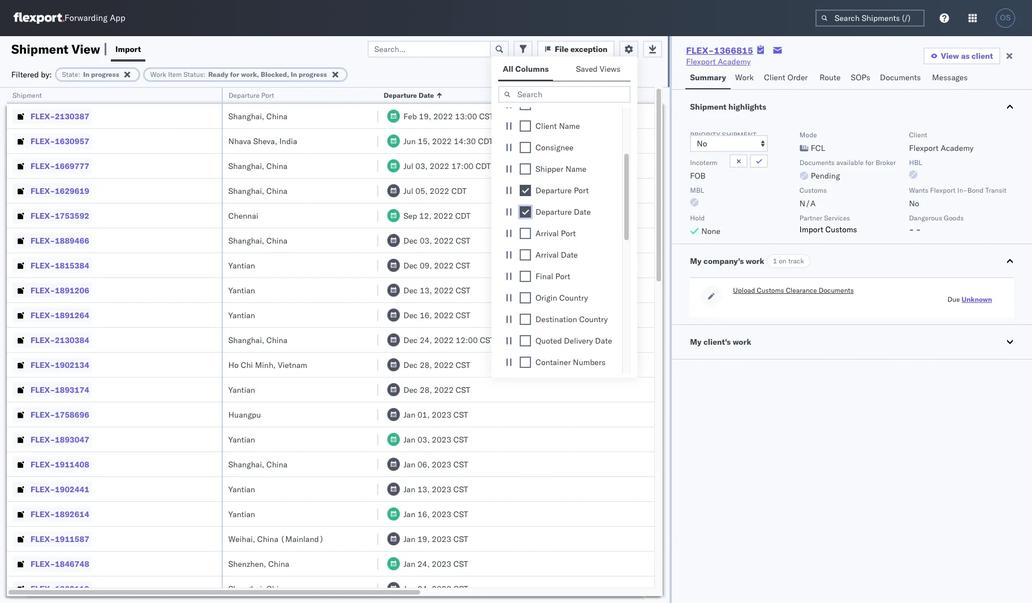 Task type: describe. For each thing, give the bounding box(es) containing it.
mbl
[[690, 186, 704, 195]]

jan for 1893047
[[403, 435, 415, 445]]

2022 for 1891206
[[434, 285, 454, 295]]

forwarding app link
[[14, 12, 125, 24]]

jan 03, 2023 cst
[[403, 435, 468, 445]]

cst for 1758696
[[453, 410, 468, 420]]

2023 for 1893047
[[432, 435, 451, 445]]

forwarding
[[64, 13, 108, 23]]

file
[[555, 44, 569, 54]]

track
[[788, 257, 804, 265]]

shanghai, for flex-2130387
[[228, 111, 264, 121]]

2022 for 1753592
[[434, 211, 453, 221]]

dec for 1891264
[[403, 310, 418, 320]]

departure port inside button
[[228, 91, 274, 100]]

yantian for flex-1893174
[[228, 385, 255, 395]]

flex- for 1669777
[[31, 161, 55, 171]]

arrival for arrival port
[[536, 228, 559, 239]]

country for destination country
[[579, 314, 608, 325]]

19, for jan
[[417, 534, 430, 544]]

consignee
[[536, 143, 574, 153]]

2 in from the left
[[291, 70, 297, 78]]

flex- for 1846748
[[31, 559, 55, 569]]

flexport. image
[[14, 12, 64, 24]]

cst for 1893174
[[456, 385, 470, 395]]

1892614
[[55, 509, 89, 519]]

2023 for 1662119
[[432, 584, 451, 594]]

0 vertical spatial flexport
[[686, 57, 716, 67]]

2023 for 1846748
[[432, 559, 451, 569]]

chennai
[[228, 211, 258, 221]]

final port
[[536, 271, 570, 282]]

flex- for 1911408
[[31, 459, 55, 470]]

my client's work
[[690, 337, 751, 347]]

shanghai, for flex-1662119
[[228, 584, 264, 594]]

flex-1846748 button
[[12, 556, 92, 572]]

flex- for 1893174
[[31, 385, 55, 395]]

exception
[[571, 44, 608, 54]]

flex-1891264 button
[[12, 307, 92, 323]]

work for my company's work
[[746, 256, 764, 266]]

jul 03, 2022 17:00 cdt
[[403, 161, 491, 171]]

as
[[961, 51, 970, 61]]

cst for 1846748
[[453, 559, 468, 569]]

resize handle column header for port
[[365, 88, 379, 603]]

china for 1911587
[[257, 534, 278, 544]]

yantian for flex-1892614
[[228, 509, 255, 519]]

feb
[[403, 111, 417, 121]]

documents for documents available for broker
[[800, 158, 835, 167]]

05,
[[415, 186, 428, 196]]

client inside client flexport academy incoterm fob
[[909, 131, 927, 139]]

0 horizontal spatial view
[[72, 41, 100, 57]]

due
[[948, 295, 960, 304]]

client for client order
[[764, 72, 785, 83]]

1 resize handle column header from the left
[[208, 88, 222, 603]]

1 progress from the left
[[91, 70, 119, 78]]

all columns button
[[498, 59, 553, 81]]

03, for dec
[[420, 236, 432, 246]]

2 : from the left
[[203, 70, 205, 78]]

flex- for 1758696
[[31, 410, 55, 420]]

upload customs clearance documents due unknown
[[733, 286, 992, 304]]

cst for 1902134
[[456, 360, 470, 370]]

dec for 2130384
[[403, 335, 418, 345]]

jan 13, 2023 cst
[[403, 484, 468, 495]]

2 progress from the left
[[299, 70, 327, 78]]

date up arrival port at top
[[574, 207, 591, 217]]

china for 1889466
[[266, 236, 288, 246]]

columns
[[515, 64, 549, 74]]

jan for 1846748
[[403, 559, 415, 569]]

shipment highlights button
[[672, 90, 1032, 124]]

1 horizontal spatial departure port
[[536, 185, 589, 196]]

port down shipper name
[[574, 185, 589, 196]]

date inside button
[[419, 91, 435, 100]]

cdt right 14:30
[[478, 136, 493, 146]]

flex-1815384 button
[[12, 258, 92, 273]]

dec for 1902134
[[403, 360, 418, 370]]

my client's work button
[[672, 325, 1032, 359]]

nhava
[[228, 136, 251, 146]]

customs inside partner services import customs
[[825, 225, 857, 235]]

ho
[[228, 360, 239, 370]]

date down arrival port at top
[[561, 250, 578, 260]]

shipment button
[[7, 89, 210, 100]]

all columns
[[503, 64, 549, 74]]

shanghai, china for feb 19, 2022 13:00 cst
[[228, 111, 288, 121]]

no
[[909, 198, 919, 209]]

ready
[[208, 70, 228, 78]]

1893047
[[55, 435, 89, 445]]

cst for 1891264
[[456, 310, 470, 320]]

flex- for 1629619
[[31, 186, 55, 196]]

jan for 1892614
[[403, 509, 415, 519]]

1753592
[[55, 211, 89, 221]]

flex-1753592
[[31, 211, 89, 221]]

chi
[[241, 360, 253, 370]]

cst for 1911587
[[453, 534, 468, 544]]

status
[[183, 70, 203, 78]]

work for work
[[735, 72, 754, 83]]

1 vertical spatial departure date
[[536, 207, 591, 217]]

sep 12, 2022 cdt
[[403, 211, 470, 221]]

my for my company's work
[[690, 256, 702, 266]]

15,
[[418, 136, 430, 146]]

cdt up dec 03, 2022 cst
[[455, 211, 470, 221]]

flex- for 1893047
[[31, 435, 55, 445]]

client
[[972, 51, 993, 61]]

flex- for 1889466
[[31, 236, 55, 246]]

28, for ho chi minh, vietnam
[[420, 360, 432, 370]]

2022 for 1889466
[[434, 236, 454, 246]]

upload
[[733, 286, 755, 295]]

dangerous
[[909, 214, 942, 222]]

shanghai, china for jul 03, 2022 17:00 cdt
[[228, 161, 288, 171]]

jan 16, 2023 cst
[[403, 509, 468, 519]]

jan 01, 2023 cst
[[403, 410, 468, 420]]

flex-1902441 button
[[12, 482, 92, 497]]

shanghai, china for jan 06, 2023 cst
[[228, 459, 288, 470]]

Search text field
[[498, 86, 630, 103]]

flex-1662119 button
[[12, 581, 92, 597]]

17:00
[[451, 161, 473, 171]]

messages button
[[928, 67, 974, 89]]

flex- for 1911587
[[31, 534, 55, 544]]

2130387
[[55, 111, 89, 121]]

partner services import customs
[[800, 214, 857, 235]]

flex-1911408
[[31, 459, 89, 470]]

24, for flex-1662119
[[417, 584, 430, 594]]

highlights
[[728, 102, 766, 112]]

2023 for 1911587
[[432, 534, 451, 544]]

all
[[503, 64, 513, 74]]

2022 for 1902134
[[434, 360, 454, 370]]

1 in from the left
[[83, 70, 89, 78]]

os button
[[992, 5, 1018, 31]]

1366815
[[714, 45, 753, 56]]

1891264
[[55, 310, 89, 320]]

19, for feb
[[419, 111, 431, 121]]

cst for 1662119
[[453, 584, 468, 594]]

flex-1758696
[[31, 410, 89, 420]]

os
[[1000, 14, 1011, 22]]

yantian for flex-1891206
[[228, 285, 255, 295]]

shipper
[[536, 164, 563, 174]]

flex- for 1892614
[[31, 509, 55, 519]]

cst for 1815384
[[456, 260, 470, 271]]

1889466
[[55, 236, 89, 246]]

views
[[600, 64, 621, 74]]

1
[[773, 257, 777, 265]]

1911587
[[55, 534, 89, 544]]

client flexport academy incoterm fob
[[690, 131, 974, 181]]

china for 2130387
[[266, 111, 288, 121]]

cst for 1889466
[[456, 236, 470, 246]]

container numbers
[[536, 357, 606, 368]]

12,
[[419, 211, 431, 221]]

dec 24, 2022 12:00 cst
[[403, 335, 494, 345]]

dec 09, 2022 cst
[[403, 260, 470, 271]]

flex- for 1662119
[[31, 584, 55, 594]]

origin country
[[536, 293, 588, 303]]

03, for jan
[[417, 435, 430, 445]]

flex- for 1902441
[[31, 484, 55, 495]]

import inside button
[[115, 44, 141, 54]]

1662119
[[55, 584, 89, 594]]

0 vertical spatial for
[[230, 70, 239, 78]]

flex-1893174
[[31, 385, 89, 395]]

flex-1891206 button
[[12, 282, 92, 298]]

weihai, china (mainland)
[[228, 534, 324, 544]]

flex-2130384 button
[[12, 332, 92, 348]]

jan for 1911408
[[403, 459, 415, 470]]

flex-2130387
[[31, 111, 89, 121]]

dec for 1891206
[[403, 285, 418, 295]]

flex-1669777
[[31, 161, 89, 171]]

unknown
[[962, 295, 992, 304]]

shipment highlights
[[690, 102, 766, 112]]

partner
[[800, 214, 822, 222]]

china for 1846748
[[268, 559, 289, 569]]

shanghai, for flex-1889466
[[228, 236, 264, 246]]

broker
[[876, 158, 896, 167]]

state : in progress
[[62, 70, 119, 78]]

flex- for 2130384
[[31, 335, 55, 345]]

flex-1815384
[[31, 260, 89, 271]]

departure port button
[[223, 89, 367, 100]]



Task type: locate. For each thing, give the bounding box(es) containing it.
1 horizontal spatial academy
[[941, 143, 974, 153]]

academy down 1366815
[[718, 57, 751, 67]]

flex-1669777 button
[[12, 158, 92, 174]]

view as client
[[941, 51, 993, 61]]

1 horizontal spatial :
[[203, 70, 205, 78]]

flex- up flex-1662119 button
[[31, 559, 55, 569]]

1 vertical spatial my
[[690, 337, 702, 347]]

jul for jul 03, 2022 17:00 cdt
[[403, 161, 413, 171]]

16,
[[420, 310, 432, 320], [417, 509, 430, 519]]

03, for jul
[[415, 161, 428, 171]]

jan for 1911587
[[403, 534, 415, 544]]

0 vertical spatial import
[[115, 44, 141, 54]]

flex- up flex-1815384 button
[[31, 236, 55, 246]]

24, for flex-1846748
[[417, 559, 430, 569]]

0 vertical spatial my
[[690, 256, 702, 266]]

1 vertical spatial name
[[565, 164, 586, 174]]

1 horizontal spatial client
[[764, 72, 785, 83]]

1 vertical spatial departure port
[[536, 185, 589, 196]]

shipment for shipment highlights
[[690, 102, 726, 112]]

2 jan 24, 2023 cst from the top
[[403, 584, 468, 594]]

0 vertical spatial name
[[559, 121, 580, 131]]

shanghai, up chennai
[[228, 186, 264, 196]]

13, for 2023
[[417, 484, 430, 495]]

work
[[150, 70, 166, 78], [735, 72, 754, 83]]

3 yantian from the top
[[228, 310, 255, 320]]

on
[[779, 257, 787, 265]]

pending
[[811, 171, 840, 181]]

0 vertical spatial 19,
[[419, 111, 431, 121]]

1 vertical spatial documents
[[800, 158, 835, 167]]

view inside button
[[941, 51, 959, 61]]

1 horizontal spatial progress
[[299, 70, 327, 78]]

2022 for 1629619
[[430, 186, 449, 196]]

1 vertical spatial 24,
[[417, 559, 430, 569]]

flex- down flex-1758696 button
[[31, 435, 55, 445]]

port down blocked, at the left top of page
[[261, 91, 274, 100]]

2 shanghai, from the top
[[228, 161, 264, 171]]

route button
[[815, 67, 846, 89]]

1 vertical spatial customs
[[825, 225, 857, 235]]

03, up '09,'
[[420, 236, 432, 246]]

departure up arrival port at top
[[536, 207, 572, 217]]

cdt
[[478, 136, 493, 146], [476, 161, 491, 171], [451, 186, 467, 196], [455, 211, 470, 221]]

3 dec from the top
[[403, 285, 418, 295]]

dec
[[403, 236, 418, 246], [403, 260, 418, 271], [403, 285, 418, 295], [403, 310, 418, 320], [403, 335, 418, 345], [403, 360, 418, 370], [403, 385, 418, 395]]

2 horizontal spatial resize handle column header
[[641, 88, 654, 603]]

16, down dec 13, 2022 cst
[[420, 310, 432, 320]]

flex- down flex-1911408 button
[[31, 484, 55, 495]]

client name
[[536, 121, 580, 131]]

1 vertical spatial shipment
[[12, 91, 42, 100]]

cst for 1893047
[[453, 435, 468, 445]]

1893174
[[55, 385, 89, 395]]

3 2023 from the top
[[432, 459, 451, 470]]

flex- inside button
[[31, 211, 55, 221]]

china for 2130384
[[266, 335, 288, 345]]

flex- for 1753592
[[31, 211, 55, 221]]

7 dec from the top
[[403, 385, 418, 395]]

flex- down flex-1815384 button
[[31, 285, 55, 295]]

jan 06, 2023 cst
[[403, 459, 468, 470]]

work,
[[241, 70, 259, 78]]

departure down work item status : ready for work, blocked, in progress on the top of the page
[[228, 91, 259, 100]]

yantian for flex-1893047
[[228, 435, 255, 445]]

16, for 2023
[[417, 509, 430, 519]]

jan
[[403, 410, 415, 420], [403, 435, 415, 445], [403, 459, 415, 470], [403, 484, 415, 495], [403, 509, 415, 519], [403, 534, 415, 544], [403, 559, 415, 569], [403, 584, 415, 594]]

shanghai, down shenzhen,
[[228, 584, 264, 594]]

1 vertical spatial 19,
[[417, 534, 430, 544]]

resize handle column header
[[208, 88, 222, 603], [365, 88, 379, 603], [641, 88, 654, 603]]

departure date up feb
[[384, 91, 435, 100]]

name up consignee
[[559, 121, 580, 131]]

huangpu
[[228, 410, 261, 420]]

8 jan from the top
[[403, 584, 415, 594]]

13, down '09,'
[[420, 285, 432, 295]]

by:
[[41, 69, 52, 79]]

2 vertical spatial flexport
[[930, 186, 956, 195]]

0 horizontal spatial in
[[83, 70, 89, 78]]

03, down "01,"
[[417, 435, 430, 445]]

2 vertical spatial documents
[[819, 286, 854, 295]]

shipment inside shipment button
[[12, 91, 42, 100]]

2022 for 1815384
[[434, 260, 454, 271]]

jun 15, 2022 14:30 cdt
[[403, 136, 493, 146]]

1 horizontal spatial view
[[941, 51, 959, 61]]

shanghai, china up minh,
[[228, 335, 288, 345]]

import inside partner services import customs
[[800, 225, 823, 235]]

flexport left 'in-'
[[930, 186, 956, 195]]

1891206
[[55, 285, 89, 295]]

import down app
[[115, 44, 141, 54]]

12:00
[[456, 335, 478, 345]]

for left work,
[[230, 70, 239, 78]]

yantian for flex-1902441
[[228, 484, 255, 495]]

0 horizontal spatial client
[[536, 121, 557, 131]]

7 jan from the top
[[403, 559, 415, 569]]

1 28, from the top
[[420, 360, 432, 370]]

dec 03, 2022 cst
[[403, 236, 470, 246]]

shanghai, china for dec 03, 2022 cst
[[228, 236, 288, 246]]

port inside departure port button
[[261, 91, 274, 100]]

1 vertical spatial jul
[[403, 186, 413, 196]]

1 vertical spatial academy
[[941, 143, 974, 153]]

0 vertical spatial 13,
[[420, 285, 432, 295]]

priority shipment
[[690, 131, 756, 139]]

flex-1911587 button
[[12, 531, 92, 547]]

my inside button
[[690, 337, 702, 347]]

2 vertical spatial 03,
[[417, 435, 430, 445]]

flex-1889466
[[31, 236, 89, 246]]

services
[[824, 214, 850, 222]]

yantian for flex-1891264
[[228, 310, 255, 320]]

1 vertical spatial for
[[865, 158, 874, 167]]

name right shipper
[[565, 164, 586, 174]]

1758696
[[55, 410, 89, 420]]

2 my from the top
[[690, 337, 702, 347]]

Search Shipments (/) text field
[[815, 10, 925, 27]]

1 yantian from the top
[[228, 260, 255, 271]]

0 vertical spatial documents
[[880, 72, 921, 83]]

1 - from the left
[[909, 225, 914, 235]]

1 vertical spatial arrival
[[536, 250, 559, 260]]

4 shanghai, from the top
[[228, 236, 264, 246]]

1 : from the left
[[78, 70, 80, 78]]

5 yantian from the top
[[228, 435, 255, 445]]

0 horizontal spatial import
[[115, 44, 141, 54]]

1 shanghai, china from the top
[[228, 111, 288, 121]]

0 horizontal spatial departure port
[[228, 91, 274, 100]]

quoted
[[536, 336, 562, 346]]

0 horizontal spatial progress
[[91, 70, 119, 78]]

19, right feb
[[419, 111, 431, 121]]

1902441
[[55, 484, 89, 495]]

dec for 1889466
[[403, 236, 418, 246]]

1 my from the top
[[690, 256, 702, 266]]

1 vertical spatial dec 28, 2022 cst
[[403, 385, 470, 395]]

2 vertical spatial shipment
[[690, 102, 726, 112]]

2022 for 1630957
[[432, 136, 452, 146]]

dec for 1815384
[[403, 260, 418, 271]]

5 dec from the top
[[403, 335, 418, 345]]

arrival up arrival date
[[536, 228, 559, 239]]

flex-1630957 button
[[12, 133, 92, 149]]

flex- down 'flex-1629619' button
[[31, 211, 55, 221]]

china for 1662119
[[266, 584, 288, 594]]

name for client name
[[559, 121, 580, 131]]

1 vertical spatial country
[[579, 314, 608, 325]]

2022 for 1893174
[[434, 385, 454, 395]]

2022 for 2130387
[[433, 111, 453, 121]]

academy inside flexport academy link
[[718, 57, 751, 67]]

country up the destination country
[[559, 293, 588, 303]]

shanghai, down chennai
[[228, 236, 264, 246]]

4 jan from the top
[[403, 484, 415, 495]]

: right the by:
[[78, 70, 80, 78]]

2023
[[432, 410, 451, 420], [432, 435, 451, 445], [432, 459, 451, 470], [432, 484, 451, 495], [432, 509, 451, 519], [432, 534, 451, 544], [432, 559, 451, 569], [432, 584, 451, 594]]

country for origin country
[[559, 293, 588, 303]]

5 jan from the top
[[403, 509, 415, 519]]

1 horizontal spatial departure date
[[536, 207, 591, 217]]

2 dec 28, 2022 cst from the top
[[403, 385, 470, 395]]

3 shanghai, china from the top
[[228, 186, 288, 196]]

wants flexport in-bond transit no
[[909, 186, 1006, 209]]

saved views button
[[571, 59, 627, 81]]

container
[[536, 357, 571, 368]]

2023 for 1911408
[[432, 459, 451, 470]]

flex-1891264
[[31, 310, 89, 320]]

unknown button
[[962, 295, 992, 304]]

1 vertical spatial work
[[733, 337, 751, 347]]

dec 28, 2022 cst up jan 01, 2023 cst
[[403, 385, 470, 395]]

priority
[[690, 131, 720, 139]]

resize handle column header for date
[[641, 88, 654, 603]]

6 dec from the top
[[403, 360, 418, 370]]

flex- up flex-1902134 button on the left bottom of the page
[[31, 335, 55, 345]]

dec down the sep
[[403, 236, 418, 246]]

flex- up the flex-1902441 button
[[31, 459, 55, 470]]

messages
[[932, 72, 968, 83]]

1 on track
[[773, 257, 804, 265]]

2022 up 'dec 16, 2022 cst'
[[434, 285, 454, 295]]

client down incoterms
[[536, 121, 557, 131]]

1 dec 28, 2022 cst from the top
[[403, 360, 470, 370]]

flex- down flex-2130384 button
[[31, 360, 55, 370]]

2 horizontal spatial client
[[909, 131, 927, 139]]

jan for 1662119
[[403, 584, 415, 594]]

jul left 05,
[[403, 186, 413, 196]]

:
[[78, 70, 80, 78], [203, 70, 205, 78]]

2 28, from the top
[[420, 385, 432, 395]]

2023 for 1758696
[[432, 410, 451, 420]]

7 yantian from the top
[[228, 509, 255, 519]]

0 vertical spatial departure port
[[228, 91, 274, 100]]

import down partner
[[800, 225, 823, 235]]

Search... text field
[[368, 40, 491, 57]]

china for 1911408
[[266, 459, 288, 470]]

india
[[279, 136, 297, 146]]

date up feb 19, 2022 13:00 cst
[[419, 91, 435, 100]]

goods
[[944, 214, 964, 222]]

route
[[820, 72, 841, 83]]

dec 28, 2022 cst down dec 24, 2022 12:00 cst
[[403, 360, 470, 370]]

flex-1902134
[[31, 360, 89, 370]]

flexport inside wants flexport in-bond transit no
[[930, 186, 956, 195]]

work left '1'
[[746, 256, 764, 266]]

0 horizontal spatial academy
[[718, 57, 751, 67]]

yantian
[[228, 260, 255, 271], [228, 285, 255, 295], [228, 310, 255, 320], [228, 385, 255, 395], [228, 435, 255, 445], [228, 484, 255, 495], [228, 509, 255, 519]]

sops
[[851, 72, 870, 83]]

13,
[[420, 285, 432, 295], [417, 484, 430, 495]]

flex- down flex-2130387 button at the top
[[31, 136, 55, 146]]

1 vertical spatial jan 24, 2023 cst
[[403, 584, 468, 594]]

flexport up summary
[[686, 57, 716, 67]]

1 vertical spatial 03,
[[420, 236, 432, 246]]

1 vertical spatial 28,
[[420, 385, 432, 395]]

dec 28, 2022 cst for yantian
[[403, 385, 470, 395]]

3 shanghai, from the top
[[228, 186, 264, 196]]

shanghai, china for jul 05, 2022 cdt
[[228, 186, 288, 196]]

2 jan from the top
[[403, 435, 415, 445]]

shenzhen, china
[[228, 559, 289, 569]]

customs up "n/a"
[[800, 186, 827, 195]]

6 2023 from the top
[[432, 534, 451, 544]]

documents inside button
[[880, 72, 921, 83]]

final
[[536, 271, 553, 282]]

None checkbox
[[520, 99, 531, 110], [520, 120, 531, 132], [520, 185, 531, 196], [520, 249, 531, 261], [520, 271, 531, 282], [520, 314, 531, 325], [520, 357, 531, 368], [520, 99, 531, 110], [520, 120, 531, 132], [520, 185, 531, 196], [520, 249, 531, 261], [520, 271, 531, 282], [520, 314, 531, 325], [520, 357, 531, 368]]

1 shanghai, from the top
[[228, 111, 264, 121]]

arrival for arrival date
[[536, 250, 559, 260]]

1 dec from the top
[[403, 236, 418, 246]]

2022 left 12:00
[[434, 335, 454, 345]]

in right state
[[83, 70, 89, 78]]

jan 24, 2023 cst for shanghai, china
[[403, 584, 468, 594]]

cdt right 17:00
[[476, 161, 491, 171]]

06,
[[417, 459, 430, 470]]

1630957
[[55, 136, 89, 146]]

numbers
[[573, 357, 606, 368]]

china for 1629619
[[266, 186, 288, 196]]

flex- for 1891206
[[31, 285, 55, 295]]

2130384
[[55, 335, 89, 345]]

5 shanghai, china from the top
[[228, 335, 288, 345]]

work inside 'button'
[[735, 72, 754, 83]]

flexport for transit
[[930, 186, 956, 195]]

work inside button
[[733, 337, 751, 347]]

work for work item status : ready for work, blocked, in progress
[[150, 70, 166, 78]]

2 vertical spatial 24,
[[417, 584, 430, 594]]

2022 for 1891264
[[434, 310, 454, 320]]

documents for documents
[[880, 72, 921, 83]]

flex- up flex-1630957 button
[[31, 111, 55, 121]]

flex- up flexport academy at the top of page
[[686, 45, 714, 56]]

documents down fcl
[[800, 158, 835, 167]]

jan 24, 2023 cst for shenzhen, china
[[403, 559, 468, 569]]

shanghai, china down huangpu
[[228, 459, 288, 470]]

3 jan from the top
[[403, 459, 415, 470]]

arrival
[[536, 228, 559, 239], [536, 250, 559, 260]]

2 - from the left
[[916, 225, 921, 235]]

0 vertical spatial 28,
[[420, 360, 432, 370]]

0 vertical spatial work
[[746, 256, 764, 266]]

16, up the jan 19, 2023 cst
[[417, 509, 430, 519]]

work left item
[[150, 70, 166, 78]]

flex-1846748
[[31, 559, 89, 569]]

shanghai, down huangpu
[[228, 459, 264, 470]]

shipper name
[[536, 164, 586, 174]]

shipment
[[11, 41, 68, 57], [12, 91, 42, 100], [690, 102, 726, 112]]

(mainland)
[[280, 534, 324, 544]]

4 shanghai, china from the top
[[228, 236, 288, 246]]

2022 for 1669777
[[430, 161, 449, 171]]

2 dec from the top
[[403, 260, 418, 271]]

departure up feb
[[384, 91, 418, 100]]

shanghai, china for dec 24, 2022 12:00 cst
[[228, 335, 288, 345]]

0 vertical spatial country
[[559, 293, 588, 303]]

: left ready
[[203, 70, 205, 78]]

2022 for 2130384
[[434, 335, 454, 345]]

flexport up 'hbl'
[[909, 143, 939, 153]]

for left broker
[[865, 158, 874, 167]]

ho chi minh, vietnam
[[228, 360, 307, 370]]

shanghai, for flex-1911408
[[228, 459, 264, 470]]

03, up 05,
[[415, 161, 428, 171]]

shipment for shipment view
[[11, 41, 68, 57]]

2 2023 from the top
[[432, 435, 451, 445]]

0 horizontal spatial departure date
[[384, 91, 435, 100]]

customs inside the upload customs clearance documents due unknown
[[757, 286, 784, 295]]

1 arrival from the top
[[536, 228, 559, 239]]

2022 up dec 24, 2022 12:00 cst
[[434, 310, 454, 320]]

departure date inside departure date button
[[384, 91, 435, 100]]

2 jul from the top
[[403, 186, 413, 196]]

dec down dec 24, 2022 12:00 cst
[[403, 360, 418, 370]]

cst for 1902441
[[453, 484, 468, 495]]

shanghai, china down shenzhen, china on the left bottom
[[228, 584, 288, 594]]

1 jan 24, 2023 cst from the top
[[403, 559, 468, 569]]

arrival up 'final'
[[536, 250, 559, 260]]

flexport inside client flexport academy incoterm fob
[[909, 143, 939, 153]]

2022 up jan 01, 2023 cst
[[434, 385, 454, 395]]

0 vertical spatial departure date
[[384, 91, 435, 100]]

clearance
[[786, 286, 817, 295]]

dangerous goods - -
[[909, 214, 964, 235]]

arrival date
[[536, 250, 578, 260]]

fcl
[[811, 143, 825, 153]]

1 vertical spatial import
[[800, 225, 823, 235]]

flexport
[[686, 57, 716, 67], [909, 143, 939, 153], [930, 186, 956, 195]]

16, for 2022
[[420, 310, 432, 320]]

flexport for fob
[[909, 143, 939, 153]]

jul for jul 05, 2022 cdt
[[403, 186, 413, 196]]

date right delivery
[[595, 336, 612, 346]]

jan for 1902441
[[403, 484, 415, 495]]

1846748
[[55, 559, 89, 569]]

7 shanghai, from the top
[[228, 584, 264, 594]]

item
[[168, 70, 182, 78]]

shipment up the by:
[[11, 41, 68, 57]]

cdt down 17:00
[[451, 186, 467, 196]]

1 horizontal spatial resize handle column header
[[365, 88, 379, 603]]

0 horizontal spatial work
[[150, 70, 166, 78]]

1 vertical spatial 16,
[[417, 509, 430, 519]]

country up delivery
[[579, 314, 608, 325]]

1 horizontal spatial import
[[800, 225, 823, 235]]

8 2023 from the top
[[432, 584, 451, 594]]

client inside client order button
[[764, 72, 785, 83]]

flex- for 1902134
[[31, 360, 55, 370]]

1 vertical spatial 13,
[[417, 484, 430, 495]]

flex-1753592 button
[[12, 208, 92, 224]]

0 vertical spatial customs
[[800, 186, 827, 195]]

dec for 1893174
[[403, 385, 418, 395]]

client up 'hbl'
[[909, 131, 927, 139]]

nhava sheva, india
[[228, 136, 297, 146]]

documents
[[880, 72, 921, 83], [800, 158, 835, 167], [819, 286, 854, 295]]

shipment inside shipment highlights button
[[690, 102, 726, 112]]

1 jan from the top
[[403, 410, 415, 420]]

departure port
[[228, 91, 274, 100], [536, 185, 589, 196]]

7 shanghai, china from the top
[[228, 584, 288, 594]]

1 horizontal spatial for
[[865, 158, 874, 167]]

flex- up flex-1753592 button on the left
[[31, 186, 55, 196]]

0 vertical spatial jul
[[403, 161, 413, 171]]

shanghai, china down nhava sheva, india
[[228, 161, 288, 171]]

1 horizontal spatial work
[[735, 72, 754, 83]]

flex- up flex-1758696 button
[[31, 385, 55, 395]]

client left order
[[764, 72, 785, 83]]

flex- down the flex-1902441 button
[[31, 509, 55, 519]]

jul down jun
[[403, 161, 413, 171]]

documents inside the upload customs clearance documents due unknown
[[819, 286, 854, 295]]

departure date button
[[379, 89, 643, 100]]

arrival port
[[536, 228, 576, 239]]

in right blocked, at the left top of page
[[291, 70, 297, 78]]

cst for 1911408
[[453, 459, 468, 470]]

shanghai, for flex-1629619
[[228, 186, 264, 196]]

shanghai, down nhava
[[228, 161, 264, 171]]

customs right upload
[[757, 286, 784, 295]]

work right client's
[[733, 337, 751, 347]]

port right 'final'
[[555, 271, 570, 282]]

13, for 2022
[[420, 285, 432, 295]]

cst for 1891206
[[456, 285, 470, 295]]

0 horizontal spatial resize handle column header
[[208, 88, 222, 603]]

1 vertical spatial flexport
[[909, 143, 939, 153]]

flex-1758696 button
[[12, 407, 92, 423]]

filtered
[[11, 69, 39, 79]]

2023 for 1892614
[[432, 509, 451, 519]]

28, for yantian
[[420, 385, 432, 395]]

shanghai, china up nhava sheva, india
[[228, 111, 288, 121]]

port up arrival date
[[561, 228, 576, 239]]

5 2023 from the top
[[432, 509, 451, 519]]

flex- up flex-2130384 button
[[31, 310, 55, 320]]

my left client's
[[690, 337, 702, 347]]

2 resize handle column header from the left
[[365, 88, 379, 603]]

3 resize handle column header from the left
[[641, 88, 654, 603]]

cst for 1892614
[[453, 509, 468, 519]]

academy up 'in-'
[[941, 143, 974, 153]]

flex- down flex-1846748 button
[[31, 584, 55, 594]]

0 vertical spatial dec 28, 2022 cst
[[403, 360, 470, 370]]

0 vertical spatial academy
[[718, 57, 751, 67]]

0 horizontal spatial :
[[78, 70, 80, 78]]

flex-1911408 button
[[12, 457, 92, 472]]

2 vertical spatial customs
[[757, 286, 784, 295]]

flex-1902441
[[31, 484, 89, 495]]

view up 'state : in progress'
[[72, 41, 100, 57]]

2 arrival from the top
[[536, 250, 559, 260]]

0 vertical spatial shipment
[[11, 41, 68, 57]]

1 2023 from the top
[[432, 410, 451, 420]]

work for my client's work
[[733, 337, 751, 347]]

yantian for flex-1815384
[[228, 260, 255, 271]]

departure down shipper
[[536, 185, 572, 196]]

shanghai, china
[[228, 111, 288, 121], [228, 161, 288, 171], [228, 186, 288, 196], [228, 236, 288, 246], [228, 335, 288, 345], [228, 459, 288, 470], [228, 584, 288, 594]]

name for shipper name
[[565, 164, 586, 174]]

6 yantian from the top
[[228, 484, 255, 495]]

4 2023 from the top
[[432, 484, 451, 495]]

0 vertical spatial 16,
[[420, 310, 432, 320]]

flex-1629619
[[31, 186, 89, 196]]

1 jul from the top
[[403, 161, 413, 171]]

1 horizontal spatial -
[[916, 225, 921, 235]]

2022 right 05,
[[430, 186, 449, 196]]

0 vertical spatial jan 24, 2023 cst
[[403, 559, 468, 569]]

academy inside client flexport academy incoterm fob
[[941, 143, 974, 153]]

0 horizontal spatial -
[[909, 225, 914, 235]]

2022 left 13:00
[[433, 111, 453, 121]]

fob
[[690, 171, 706, 181]]

0 vertical spatial 24,
[[420, 335, 432, 345]]

6 jan from the top
[[403, 534, 415, 544]]

destination country
[[536, 314, 608, 325]]

28, down dec 24, 2022 12:00 cst
[[420, 360, 432, 370]]

0 horizontal spatial for
[[230, 70, 239, 78]]

7 2023 from the top
[[432, 559, 451, 569]]

2 shanghai, china from the top
[[228, 161, 288, 171]]

departure date up arrival port at top
[[536, 207, 591, 217]]

2 yantian from the top
[[228, 285, 255, 295]]

0 vertical spatial arrival
[[536, 228, 559, 239]]

work down 1366815
[[735, 72, 754, 83]]

client for client name
[[536, 121, 557, 131]]

None checkbox
[[520, 142, 531, 153], [520, 163, 531, 175], [520, 206, 531, 218], [520, 228, 531, 239], [520, 292, 531, 304], [520, 335, 531, 347], [520, 142, 531, 153], [520, 163, 531, 175], [520, 206, 531, 218], [520, 228, 531, 239], [520, 292, 531, 304], [520, 335, 531, 347]]

filtered by:
[[11, 69, 52, 79]]

2022 right 15,
[[432, 136, 452, 146]]

in-
[[957, 186, 967, 195]]

shanghai, china for jan 24, 2023 cst
[[228, 584, 288, 594]]

6 shanghai, from the top
[[228, 459, 264, 470]]

6 shanghai, china from the top
[[228, 459, 288, 470]]

1 horizontal spatial in
[[291, 70, 297, 78]]

flex- up "flex-1893047" button
[[31, 410, 55, 420]]

flex- down flex-1889466 button
[[31, 260, 55, 271]]

4 yantian from the top
[[228, 385, 255, 395]]

flex-1629619 button
[[12, 183, 92, 199]]

academy
[[718, 57, 751, 67], [941, 143, 974, 153]]

dec down 'dec 16, 2022 cst'
[[403, 335, 418, 345]]

china for 1669777
[[266, 161, 288, 171]]

0 vertical spatial 03,
[[415, 161, 428, 171]]

upload customs clearance documents button
[[733, 286, 854, 295]]

4 dec from the top
[[403, 310, 418, 320]]

flex- for 1366815
[[686, 45, 714, 56]]

progress up shipment button
[[91, 70, 119, 78]]

flex-1630957
[[31, 136, 89, 146]]

shanghai, for flex-1669777
[[228, 161, 264, 171]]

5 shanghai, from the top
[[228, 335, 264, 345]]

flex-1366815
[[686, 45, 753, 56]]



Task type: vqa. For each thing, say whether or not it's contained in the screenshot.


